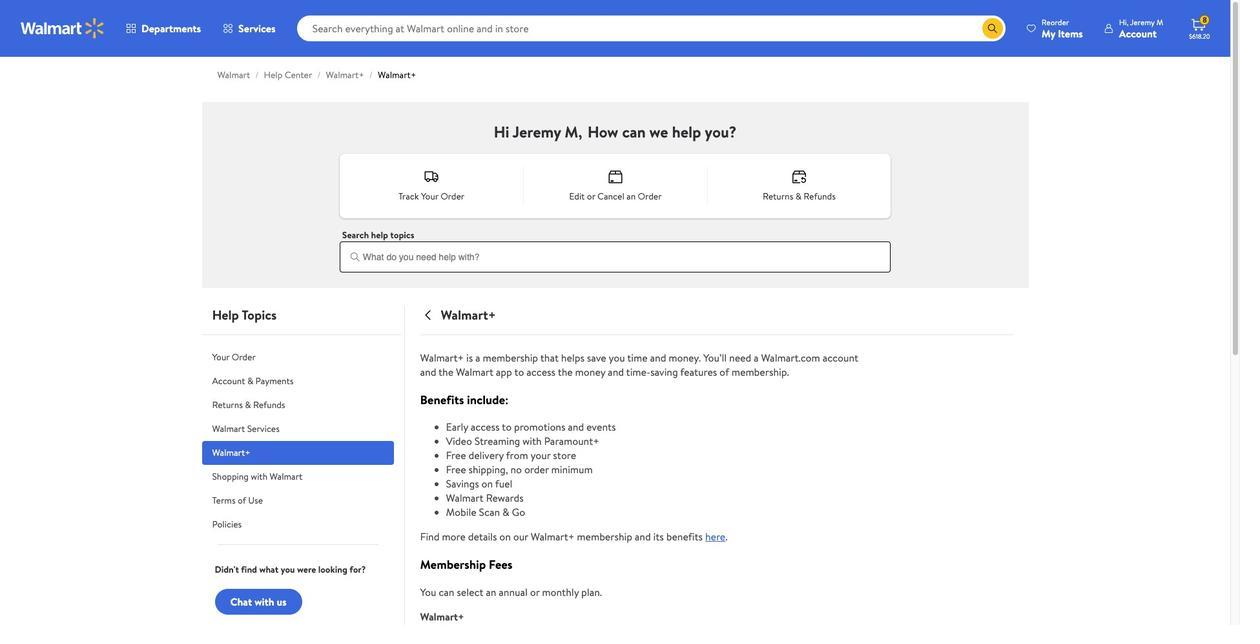 Task type: describe. For each thing, give the bounding box(es) containing it.
Walmart Site-Wide search field
[[297, 16, 1006, 41]]

we
[[650, 121, 669, 143]]

1 vertical spatial or
[[530, 585, 540, 600]]

1 horizontal spatial can
[[622, 121, 646, 143]]

services button
[[212, 13, 287, 44]]

3 / from the left
[[370, 68, 373, 81]]

video
[[446, 435, 472, 449]]

and left events
[[568, 420, 584, 435]]

m
[[1157, 16, 1164, 27]]

details
[[468, 530, 497, 544]]

find more details on our walmart+ membership and its benefits here .
[[420, 530, 728, 544]]

scan
[[479, 506, 500, 520]]

walmart.com
[[761, 351, 821, 365]]

edit or cancel an order
[[570, 190, 662, 203]]

services inside dropdown button
[[239, 21, 276, 36]]

and left time- at the right bottom of page
[[608, 365, 624, 379]]

reorder
[[1042, 16, 1070, 27]]

you'll
[[704, 351, 727, 365]]

and left its at the right bottom of page
[[635, 530, 651, 544]]

order
[[525, 463, 549, 477]]

membership.
[[732, 365, 789, 379]]

savings
[[446, 477, 479, 491]]

of inside walmart+ is a membership that helps save you time and money. you'll need a walmart.com account and the walmart app to access the money and time-saving features of membership.
[[720, 365, 730, 379]]

account
[[823, 351, 859, 365]]

edit or cancel an order link
[[524, 156, 707, 216]]

early access to promotions and events
[[446, 420, 616, 435]]

departments button
[[115, 13, 212, 44]]

paramount+
[[544, 435, 600, 449]]

walmart+ is a membership that helps save you time and money. you'll need a walmart.com account and the walmart app to access the money and time-saving features of membership.
[[420, 351, 859, 379]]

how
[[588, 121, 619, 143]]

save
[[587, 351, 607, 365]]

with for walmart
[[251, 470, 268, 483]]

track your order link
[[340, 156, 524, 216]]

walmart for walmart rewards
[[446, 491, 484, 506]]

and right time
[[650, 351, 667, 365]]

free for free shipping, no order minimum
[[446, 463, 466, 477]]

you inside walmart+ is a membership that helps save you time and money. you'll need a walmart.com account and the walmart app to access the money and time-saving features of membership.
[[609, 351, 625, 365]]

that
[[541, 351, 559, 365]]

didn't
[[215, 563, 239, 576]]

plan.
[[582, 585, 602, 600]]

no
[[511, 463, 522, 477]]

your inside your order link
[[212, 351, 230, 364]]

video streaming with paramount+
[[446, 435, 600, 449]]

early
[[446, 420, 468, 435]]

you can select an annual or monthly plan.
[[420, 585, 605, 600]]

cancel
[[598, 190, 625, 203]]

walmart services
[[212, 423, 280, 436]]

streaming
[[475, 435, 520, 449]]

more
[[442, 530, 466, 544]]

mobile scan & go
[[446, 506, 526, 520]]

shopping
[[212, 470, 249, 483]]

.
[[726, 530, 728, 544]]

back image
[[420, 308, 436, 323]]

here
[[706, 530, 726, 544]]

you
[[420, 585, 436, 600]]

use
[[248, 494, 263, 507]]

Search search field
[[297, 16, 1006, 41]]

8 $618.20
[[1190, 14, 1211, 41]]

walmart services link
[[202, 417, 394, 441]]

membership inside walmart+ is a membership that helps save you time and money. you'll need a walmart.com account and the walmart app to access the money and time-saving features of membership.
[[483, 351, 538, 365]]

delivery
[[469, 449, 504, 463]]

time
[[628, 351, 648, 365]]

1 vertical spatial on
[[500, 530, 511, 544]]

my
[[1042, 26, 1056, 40]]

order inside your order link
[[232, 351, 256, 364]]

1 horizontal spatial refunds
[[804, 190, 836, 203]]

hi jeremy m, how can we help you?
[[494, 121, 737, 143]]

benefits
[[667, 530, 703, 544]]

saving
[[651, 365, 678, 379]]

0 vertical spatial help
[[672, 121, 702, 143]]

0 horizontal spatial returns
[[212, 399, 243, 412]]

0 horizontal spatial access
[[471, 420, 500, 435]]

reorder my items
[[1042, 16, 1083, 40]]

looking
[[318, 563, 348, 576]]

shopping with walmart
[[212, 470, 303, 483]]

free shipping, no order minimum
[[446, 463, 593, 477]]

help inside search box
[[371, 229, 388, 242]]

your order link
[[202, 346, 394, 370]]

terms
[[212, 494, 236, 507]]

order inside track your order link
[[441, 190, 465, 203]]

track
[[399, 190, 419, 203]]

Search help topics search field
[[340, 229, 891, 273]]

jeremy for hi
[[513, 121, 561, 143]]

rewards
[[486, 491, 524, 506]]

need
[[730, 351, 752, 365]]

benefits include:
[[420, 391, 515, 408]]

membership fees
[[420, 556, 516, 573]]

access inside walmart+ is a membership that helps save you time and money. you'll need a walmart.com account and the walmart app to access the money and time-saving features of membership.
[[527, 365, 556, 379]]

1 horizontal spatial membership
[[577, 530, 633, 544]]

include:
[[467, 391, 509, 408]]

0 horizontal spatial to
[[502, 420, 512, 435]]

walmart link
[[217, 68, 250, 81]]

1 vertical spatial account
[[212, 375, 245, 388]]

hi, jeremy m account
[[1120, 16, 1164, 40]]

walmart rewards
[[446, 491, 526, 506]]

savings on fuel
[[446, 477, 513, 491]]

departments
[[142, 21, 201, 36]]

1 a from the left
[[476, 351, 480, 365]]

mobile
[[446, 506, 477, 520]]

your order
[[212, 351, 256, 364]]

0 horizontal spatial you
[[281, 563, 295, 576]]



Task type: locate. For each thing, give the bounding box(es) containing it.
0 vertical spatial or
[[587, 190, 596, 203]]

find
[[241, 563, 257, 576]]

fees
[[489, 556, 513, 573]]

services up the walmart link
[[239, 21, 276, 36]]

0 vertical spatial returns
[[763, 190, 794, 203]]

0 vertical spatial jeremy
[[1131, 16, 1155, 27]]

hi,
[[1120, 16, 1129, 27]]

0 vertical spatial returns & refunds
[[763, 190, 836, 203]]

1 free from the top
[[446, 449, 466, 463]]

track your order
[[399, 190, 465, 203]]

search
[[342, 229, 369, 242]]

membership left its at the right bottom of page
[[577, 530, 633, 544]]

1 vertical spatial returns
[[212, 399, 243, 412]]

chat with us button
[[215, 589, 302, 615]]

returns & refunds link
[[707, 156, 891, 216], [202, 394, 394, 417]]

your
[[421, 190, 439, 203], [212, 351, 230, 364]]

2 the from the left
[[558, 365, 573, 379]]

order
[[441, 190, 465, 203], [638, 190, 662, 203], [232, 351, 256, 364]]

with for us
[[255, 595, 274, 609]]

1 vertical spatial services
[[247, 423, 280, 436]]

walmart+ link
[[326, 68, 364, 81], [378, 68, 416, 81], [202, 441, 394, 465]]

walmart+
[[326, 68, 364, 81], [378, 68, 416, 81], [441, 306, 496, 324], [420, 351, 464, 365], [212, 447, 251, 459], [531, 530, 575, 544], [420, 610, 464, 624]]

of left need on the right
[[720, 365, 730, 379]]

order right "track"
[[441, 190, 465, 203]]

go
[[512, 506, 526, 520]]

what
[[259, 563, 279, 576]]

free down early
[[446, 449, 466, 463]]

our
[[514, 530, 529, 544]]

m,
[[565, 121, 583, 143]]

an for annual
[[486, 585, 497, 600]]

walmart inside walmart services link
[[212, 423, 245, 436]]

2 free from the top
[[446, 463, 466, 477]]

0 horizontal spatial of
[[238, 494, 246, 507]]

order up account & payments at the bottom of page
[[232, 351, 256, 364]]

2 horizontal spatial /
[[370, 68, 373, 81]]

1 / from the left
[[255, 68, 259, 81]]

access down include: on the bottom left of page
[[471, 420, 500, 435]]

0 horizontal spatial returns & refunds link
[[202, 394, 394, 417]]

1 horizontal spatial your
[[421, 190, 439, 203]]

1 horizontal spatial help
[[264, 68, 283, 81]]

can left we
[[622, 121, 646, 143]]

0 horizontal spatial your
[[212, 351, 230, 364]]

here link
[[706, 530, 726, 544]]

order right cancel
[[638, 190, 662, 203]]

on
[[482, 477, 493, 491], [500, 530, 511, 544]]

with inside button
[[255, 595, 274, 609]]

payments
[[256, 375, 294, 388]]

access left helps
[[527, 365, 556, 379]]

of left use
[[238, 494, 246, 507]]

1 horizontal spatial access
[[527, 365, 556, 379]]

your right "track"
[[421, 190, 439, 203]]

0 horizontal spatial /
[[255, 68, 259, 81]]

promotions
[[514, 420, 566, 435]]

to right app
[[515, 365, 524, 379]]

2 / from the left
[[317, 68, 321, 81]]

fuel
[[495, 477, 513, 491]]

the left money
[[558, 365, 573, 379]]

benefits
[[420, 391, 464, 408]]

account & payments link
[[202, 370, 394, 394]]

0 horizontal spatial returns & refunds
[[212, 399, 285, 412]]

/
[[255, 68, 259, 81], [317, 68, 321, 81], [370, 68, 373, 81]]

1 vertical spatial membership
[[577, 530, 633, 544]]

1 the from the left
[[439, 365, 454, 379]]

1 vertical spatial jeremy
[[513, 121, 561, 143]]

items
[[1058, 26, 1083, 40]]

jeremy right hi
[[513, 121, 561, 143]]

1 horizontal spatial order
[[441, 190, 465, 203]]

an right select
[[486, 585, 497, 600]]

to
[[515, 365, 524, 379], [502, 420, 512, 435]]

policies
[[212, 518, 242, 531]]

app
[[496, 365, 512, 379]]

time-
[[627, 365, 651, 379]]

0 vertical spatial membership
[[483, 351, 538, 365]]

0 vertical spatial services
[[239, 21, 276, 36]]

1 horizontal spatial on
[[500, 530, 511, 544]]

store
[[553, 449, 577, 463]]

0 vertical spatial access
[[527, 365, 556, 379]]

1 horizontal spatial to
[[515, 365, 524, 379]]

walmart for walmart services
[[212, 423, 245, 436]]

0 horizontal spatial or
[[530, 585, 540, 600]]

returns
[[763, 190, 794, 203], [212, 399, 243, 412]]

center
[[285, 68, 312, 81]]

1 vertical spatial you
[[281, 563, 295, 576]]

membership left the that
[[483, 351, 538, 365]]

to up free delivery from your store
[[502, 420, 512, 435]]

0 horizontal spatial jeremy
[[513, 121, 561, 143]]

1 horizontal spatial a
[[754, 351, 759, 365]]

or right annual
[[530, 585, 540, 600]]

0 horizontal spatial account
[[212, 375, 245, 388]]

1 horizontal spatial returns & refunds link
[[707, 156, 891, 216]]

1 horizontal spatial the
[[558, 365, 573, 379]]

1 horizontal spatial an
[[627, 190, 636, 203]]

account left $618.20 at the right top of page
[[1120, 26, 1157, 40]]

help left topics
[[371, 229, 388, 242]]

walmart inside shopping with walmart link
[[270, 470, 303, 483]]

services
[[239, 21, 276, 36], [247, 423, 280, 436]]

hi
[[494, 121, 510, 143]]

an right cancel
[[627, 190, 636, 203]]

of inside "link"
[[238, 494, 246, 507]]

1 vertical spatial of
[[238, 494, 246, 507]]

the
[[439, 365, 454, 379], [558, 365, 573, 379]]

or
[[587, 190, 596, 203], [530, 585, 540, 600]]

0 horizontal spatial refunds
[[253, 399, 285, 412]]

jeremy inside the hi, jeremy m account
[[1131, 16, 1155, 27]]

1 vertical spatial help
[[212, 306, 239, 324]]

0 vertical spatial can
[[622, 121, 646, 143]]

0 vertical spatial of
[[720, 365, 730, 379]]

services up shopping with walmart
[[247, 423, 280, 436]]

0 vertical spatial returns & refunds link
[[707, 156, 891, 216]]

0 vertical spatial an
[[627, 190, 636, 203]]

1 horizontal spatial /
[[317, 68, 321, 81]]

help center link
[[264, 68, 312, 81]]

0 vertical spatial refunds
[[804, 190, 836, 203]]

account inside the hi, jeremy m account
[[1120, 26, 1157, 40]]

1 vertical spatial an
[[486, 585, 497, 600]]

1 horizontal spatial account
[[1120, 26, 1157, 40]]

monthly
[[542, 585, 579, 600]]

0 vertical spatial you
[[609, 351, 625, 365]]

0 vertical spatial help
[[264, 68, 283, 81]]

0 vertical spatial account
[[1120, 26, 1157, 40]]

0 vertical spatial to
[[515, 365, 524, 379]]

is
[[467, 351, 473, 365]]

order inside edit or cancel an order link
[[638, 190, 662, 203]]

an for order
[[627, 190, 636, 203]]

access
[[527, 365, 556, 379], [471, 420, 500, 435]]

2 horizontal spatial order
[[638, 190, 662, 203]]

0 vertical spatial with
[[523, 435, 542, 449]]

and up benefits
[[420, 365, 436, 379]]

0 vertical spatial on
[[482, 477, 493, 491]]

returns & refunds
[[763, 190, 836, 203], [212, 399, 285, 412]]

walmart
[[217, 68, 250, 81], [456, 365, 494, 379], [212, 423, 245, 436], [270, 470, 303, 483], [446, 491, 484, 506]]

edit
[[570, 190, 585, 203]]

didn't find what you were looking for?
[[215, 563, 366, 576]]

jeremy for hi,
[[1131, 16, 1155, 27]]

from
[[506, 449, 528, 463]]

you left were
[[281, 563, 295, 576]]

help right we
[[672, 121, 702, 143]]

0 horizontal spatial the
[[439, 365, 454, 379]]

0 horizontal spatial help
[[371, 229, 388, 242]]

for?
[[350, 563, 366, 576]]

events
[[587, 420, 616, 435]]

1 vertical spatial access
[[471, 420, 500, 435]]

1 vertical spatial your
[[212, 351, 230, 364]]

shopping with walmart link
[[202, 465, 394, 489]]

1 horizontal spatial you
[[609, 351, 625, 365]]

help left center
[[264, 68, 283, 81]]

free for free delivery from your store
[[446, 449, 466, 463]]

of
[[720, 365, 730, 379], [238, 494, 246, 507]]

and
[[650, 351, 667, 365], [420, 365, 436, 379], [608, 365, 624, 379], [568, 420, 584, 435], [635, 530, 651, 544]]

walmart / help center / walmart+ / walmart+
[[217, 68, 416, 81]]

policies link
[[202, 513, 394, 537]]

help topics
[[212, 306, 277, 324]]

your inside track your order link
[[421, 190, 439, 203]]

2 vertical spatial with
[[255, 595, 274, 609]]

search icon image
[[988, 23, 998, 34]]

on left our
[[500, 530, 511, 544]]

0 vertical spatial your
[[421, 190, 439, 203]]

0 horizontal spatial on
[[482, 477, 493, 491]]

help left "topics"
[[212, 306, 239, 324]]

1 vertical spatial with
[[251, 470, 268, 483]]

with
[[523, 435, 542, 449], [251, 470, 268, 483], [255, 595, 274, 609]]

money
[[575, 365, 606, 379]]

1 horizontal spatial jeremy
[[1131, 16, 1155, 27]]

1 vertical spatial to
[[502, 420, 512, 435]]

a right need on the right
[[754, 351, 759, 365]]

refunds
[[804, 190, 836, 203], [253, 399, 285, 412]]

What do you need help with? search field
[[340, 242, 891, 273]]

to inside walmart+ is a membership that helps save you time and money. you'll need a walmart.com account and the walmart app to access the money and time-saving features of membership.
[[515, 365, 524, 379]]

8
[[1203, 14, 1208, 25]]

1 horizontal spatial help
[[672, 121, 702, 143]]

jeremy left 'm'
[[1131, 16, 1155, 27]]

were
[[297, 563, 316, 576]]

its
[[654, 530, 664, 544]]

0 horizontal spatial an
[[486, 585, 497, 600]]

terms of use link
[[202, 489, 394, 513]]

0 horizontal spatial a
[[476, 351, 480, 365]]

&
[[796, 190, 802, 203], [247, 375, 253, 388], [245, 399, 251, 412], [503, 506, 510, 520]]

can right you
[[439, 585, 455, 600]]

1 vertical spatial returns & refunds
[[212, 399, 285, 412]]

walmart for walmart / help center / walmart+ / walmart+
[[217, 68, 250, 81]]

helps
[[561, 351, 585, 365]]

1 horizontal spatial returns
[[763, 190, 794, 203]]

1 horizontal spatial of
[[720, 365, 730, 379]]

walmart+ inside walmart+ is a membership that helps save you time and money. you'll need a walmart.com account and the walmart app to access the money and time-saving features of membership.
[[420, 351, 464, 365]]

walmart inside walmart+ is a membership that helps save you time and money. you'll need a walmart.com account and the walmart app to access the money and time-saving features of membership.
[[456, 365, 494, 379]]

1 vertical spatial returns & refunds link
[[202, 394, 394, 417]]

free down video at left
[[446, 463, 466, 477]]

account down 'your order'
[[212, 375, 245, 388]]

your up account & payments at the bottom of page
[[212, 351, 230, 364]]

help
[[264, 68, 283, 81], [212, 306, 239, 324]]

chat
[[230, 595, 252, 609]]

free delivery from your store
[[446, 449, 577, 463]]

search help topics
[[342, 229, 415, 242]]

0 horizontal spatial order
[[232, 351, 256, 364]]

a right is
[[476, 351, 480, 365]]

0 horizontal spatial help
[[212, 306, 239, 324]]

help
[[672, 121, 702, 143], [371, 229, 388, 242]]

2 a from the left
[[754, 351, 759, 365]]

minimum
[[552, 463, 593, 477]]

1 vertical spatial refunds
[[253, 399, 285, 412]]

money.
[[669, 351, 701, 365]]

topics
[[242, 306, 277, 324]]

select
[[457, 585, 484, 600]]

0 horizontal spatial can
[[439, 585, 455, 600]]

free
[[446, 449, 466, 463], [446, 463, 466, 477]]

the left is
[[439, 365, 454, 379]]

0 horizontal spatial membership
[[483, 351, 538, 365]]

on left fuel
[[482, 477, 493, 491]]

1 horizontal spatial returns & refunds
[[763, 190, 836, 203]]

topics
[[391, 229, 415, 242]]

1 vertical spatial can
[[439, 585, 455, 600]]

1 vertical spatial help
[[371, 229, 388, 242]]

walmart image
[[21, 18, 105, 39]]

you right save
[[609, 351, 625, 365]]

terms of use
[[212, 494, 263, 507]]

1 horizontal spatial or
[[587, 190, 596, 203]]

or right edit
[[587, 190, 596, 203]]



Task type: vqa. For each thing, say whether or not it's contained in the screenshot.
You'll
yes



